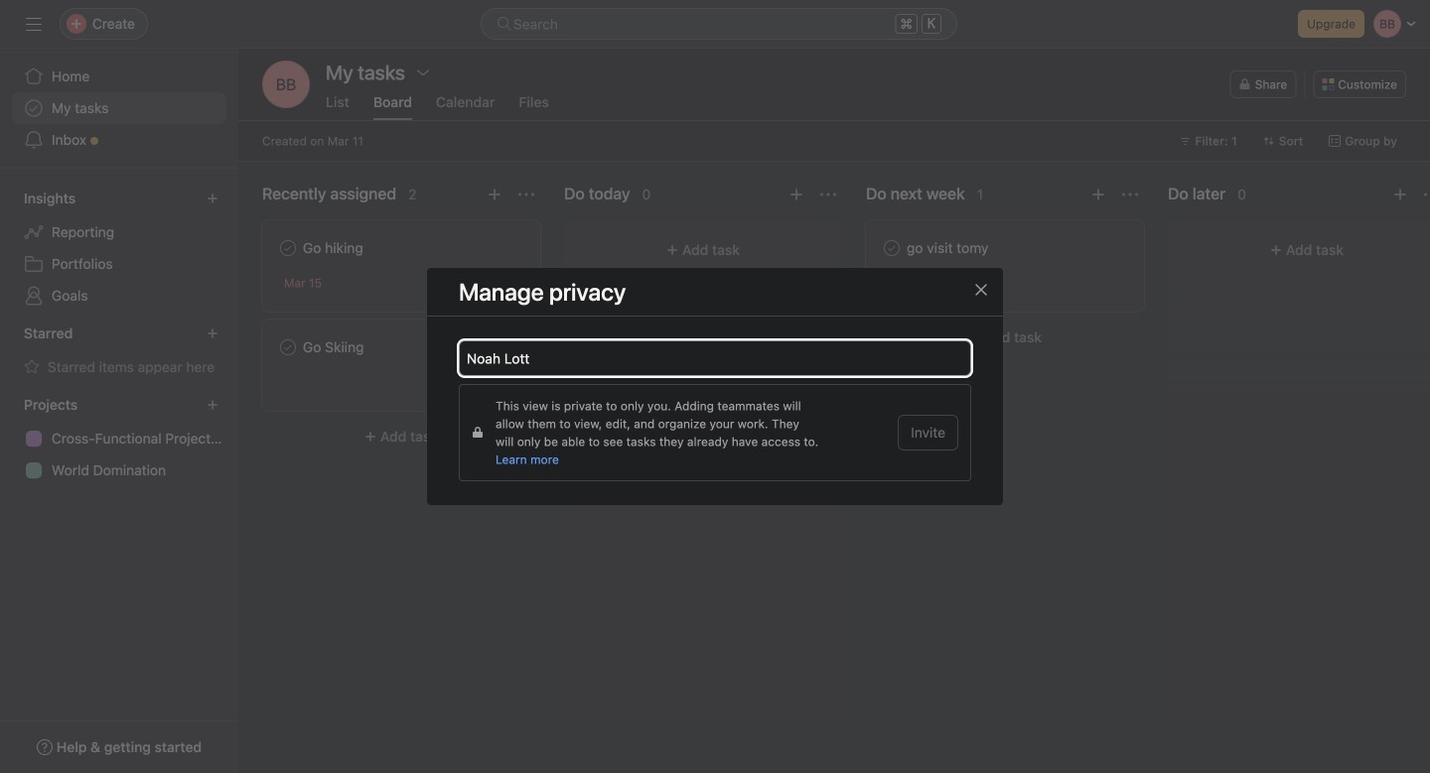 Task type: locate. For each thing, give the bounding box(es) containing it.
mark complete image
[[276, 236, 300, 260]]

3 add task image from the left
[[1091, 187, 1107, 203]]

add task image
[[487, 187, 503, 203], [789, 187, 805, 203], [1091, 187, 1107, 203], [1393, 187, 1409, 203]]

starred element
[[0, 316, 238, 387]]

insights element
[[0, 181, 238, 316]]

Mark complete checkbox
[[276, 236, 300, 260], [880, 236, 904, 260], [276, 336, 300, 360]]

0 vertical spatial mark complete image
[[880, 236, 904, 260]]

1 vertical spatial mark complete image
[[276, 336, 300, 360]]

mark complete image
[[880, 236, 904, 260], [276, 336, 300, 360]]

hide sidebar image
[[26, 16, 42, 32]]

global element
[[0, 49, 238, 168]]

1 horizontal spatial mark complete image
[[880, 236, 904, 260]]



Task type: describe. For each thing, give the bounding box(es) containing it.
4 add task image from the left
[[1393, 187, 1409, 203]]

0 horizontal spatial mark complete image
[[276, 336, 300, 360]]

close image
[[974, 282, 989, 298]]

mark complete checkbox for fourth 'add task' icon from the right
[[276, 236, 300, 260]]

mark complete checkbox for 3rd 'add task' icon from left
[[880, 236, 904, 260]]

1 add task image from the left
[[487, 187, 503, 203]]

2 add task image from the left
[[789, 187, 805, 203]]

Add teammates by adding their name or email... text field
[[467, 347, 961, 371]]

projects element
[[0, 387, 238, 491]]

view profile settings image
[[262, 61, 310, 108]]



Task type: vqa. For each thing, say whether or not it's contained in the screenshot.
"With"
no



